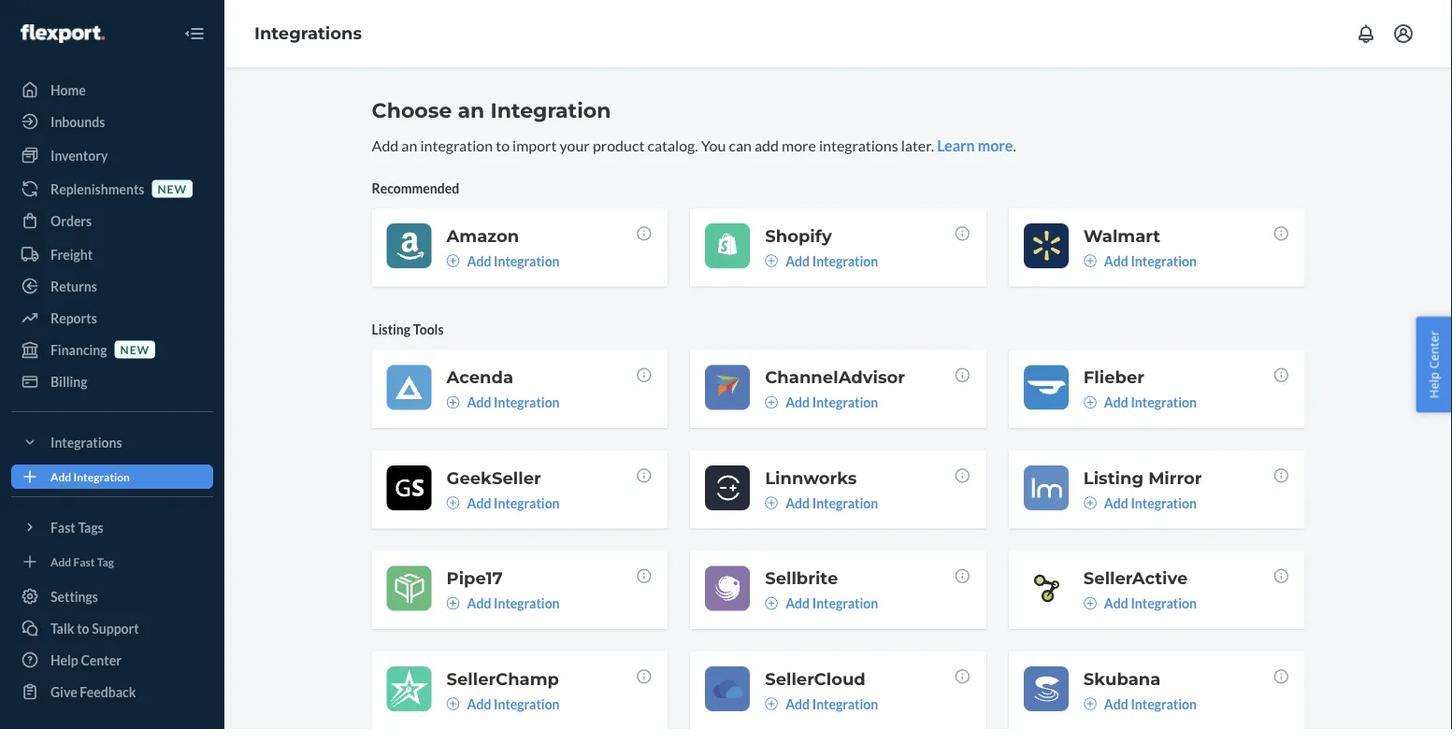 Task type: locate. For each thing, give the bounding box(es) containing it.
new up the orders link on the left top of the page
[[158, 182, 187, 195]]

integration down linnworks
[[813, 495, 879, 511]]

integrations link
[[254, 23, 362, 44]]

listing for listing mirror
[[1084, 468, 1144, 488]]

add integration link down "flieber"
[[1084, 393, 1197, 412]]

add integration down acenda
[[467, 395, 560, 411]]

add an integration to import your product catalog. you can add more integrations later. learn more .
[[372, 136, 1017, 154]]

add for listing mirror
[[1105, 495, 1129, 511]]

integration down sellbrite
[[813, 596, 879, 612]]

inbounds link
[[11, 107, 213, 137]]

plus circle image down geekseller
[[447, 497, 460, 510]]

1 vertical spatial an
[[402, 136, 418, 154]]

add integration link down geekseller
[[447, 494, 560, 512]]

0 horizontal spatial to
[[77, 621, 89, 637]]

close navigation image
[[183, 22, 206, 45]]

add down geekseller
[[467, 495, 491, 511]]

add integration down "skubana"
[[1105, 696, 1197, 712]]

plus circle image down shopify
[[765, 254, 778, 267]]

add down selleractive
[[1105, 596, 1129, 612]]

add down sellercloud
[[786, 696, 810, 712]]

add integration link down sellerchamp
[[447, 695, 560, 714]]

integration for skubana
[[1131, 696, 1197, 712]]

fast left tag
[[73, 555, 95, 569]]

integration for flieber
[[1131, 395, 1197, 411]]

add
[[755, 136, 779, 154]]

help
[[1426, 372, 1443, 399], [51, 652, 78, 668]]

integration for acenda
[[494, 395, 560, 411]]

add down acenda
[[467, 395, 491, 411]]

plus circle image down linnworks
[[765, 497, 778, 510]]

add integration for sellerchamp
[[467, 696, 560, 712]]

skubana
[[1084, 669, 1161, 689]]

an for add
[[402, 136, 418, 154]]

plus circle image down pipe17
[[447, 597, 460, 610]]

add integration down channeladvisor on the bottom
[[786, 395, 879, 411]]

2 more from the left
[[978, 136, 1013, 154]]

add integration down selleractive
[[1105, 596, 1197, 612]]

1 horizontal spatial to
[[496, 136, 510, 154]]

1 vertical spatial center
[[81, 652, 122, 668]]

add down choose
[[372, 136, 399, 154]]

add integration down geekseller
[[467, 495, 560, 511]]

add integration down amazon
[[467, 253, 560, 269]]

0 horizontal spatial listing
[[372, 322, 411, 338]]

reports link
[[11, 303, 213, 333]]

add down walmart
[[1105, 253, 1129, 269]]

freight
[[51, 246, 93, 262]]

add down listing mirror in the bottom of the page
[[1105, 495, 1129, 511]]

fast left tags
[[51, 520, 76, 536]]

0 vertical spatial to
[[496, 136, 510, 154]]

add for selleractive
[[1105, 596, 1129, 612]]

add down "skubana"
[[1105, 696, 1129, 712]]

new
[[158, 182, 187, 195], [120, 343, 150, 356]]

add fast tag link
[[11, 550, 213, 574]]

learn more button
[[937, 135, 1013, 156]]

add for linnworks
[[786, 495, 810, 511]]

plus circle image
[[447, 254, 460, 267], [1084, 254, 1097, 267], [447, 396, 460, 409], [1084, 396, 1097, 409], [447, 497, 460, 510], [765, 497, 778, 510], [1084, 497, 1097, 510], [1084, 597, 1097, 610], [765, 698, 778, 711]]

listing left tools
[[372, 322, 411, 338]]

integration down channeladvisor on the bottom
[[813, 395, 879, 411]]

import
[[513, 136, 557, 154]]

add integration link down amazon
[[447, 251, 560, 270]]

add integration link for skubana
[[1084, 695, 1197, 714]]

fast inside dropdown button
[[51, 520, 76, 536]]

add integration link down "skubana"
[[1084, 695, 1197, 714]]

give feedback button
[[11, 677, 213, 707]]

add integration down listing mirror in the bottom of the page
[[1105, 495, 1197, 511]]

add integration down sellbrite
[[786, 596, 879, 612]]

help center button
[[1417, 317, 1453, 413]]

walmart
[[1084, 225, 1161, 246]]

to right talk
[[77, 621, 89, 637]]

integration down mirror
[[1131, 495, 1197, 511]]

integration for shopify
[[813, 253, 879, 269]]

to
[[496, 136, 510, 154], [77, 621, 89, 637]]

1 horizontal spatial listing
[[1084, 468, 1144, 488]]

orders
[[51, 213, 92, 229]]

integration for walmart
[[1131, 253, 1197, 269]]

1 vertical spatial integrations
[[51, 435, 122, 450]]

plus circle image down "skubana"
[[1084, 698, 1097, 711]]

plus circle image for geekseller
[[447, 497, 460, 510]]

plus circle image down channeladvisor on the bottom
[[765, 396, 778, 409]]

add integration for pipe17
[[467, 596, 560, 612]]

1 horizontal spatial an
[[458, 98, 485, 123]]

plus circle image for sellbrite
[[765, 597, 778, 610]]

help center inside button
[[1426, 331, 1443, 399]]

center inside button
[[1426, 331, 1443, 369]]

add integration link for sellercloud
[[765, 695, 879, 714]]

integration down amazon
[[494, 253, 560, 269]]

add fast tag
[[51, 555, 114, 569]]

add down pipe17
[[467, 596, 491, 612]]

integrations
[[254, 23, 362, 44], [51, 435, 122, 450]]

1 horizontal spatial center
[[1426, 331, 1443, 369]]

add up 'settings'
[[51, 555, 71, 569]]

integration down "skubana"
[[1131, 696, 1197, 712]]

listing left mirror
[[1084, 468, 1144, 488]]

add integration down integrations dropdown button
[[51, 470, 130, 484]]

add down channeladvisor on the bottom
[[786, 395, 810, 411]]

0 vertical spatial help center
[[1426, 331, 1443, 399]]

integration down shopify
[[813, 253, 879, 269]]

plus circle image
[[765, 254, 778, 267], [765, 396, 778, 409], [447, 597, 460, 610], [765, 597, 778, 610], [447, 698, 460, 711], [1084, 698, 1097, 711]]

orders link
[[11, 206, 213, 236]]

add integration for walmart
[[1105, 253, 1197, 269]]

plus circle image down walmart
[[1084, 254, 1097, 267]]

1 horizontal spatial integrations
[[254, 23, 362, 44]]

add integration link down linnworks
[[765, 494, 879, 512]]

choose
[[372, 98, 452, 123]]

integration down acenda
[[494, 395, 560, 411]]

plus circle image for shopify
[[765, 254, 778, 267]]

0 vertical spatial new
[[158, 182, 187, 195]]

reports
[[51, 310, 97, 326]]

plus circle image down acenda
[[447, 396, 460, 409]]

catalog.
[[648, 136, 698, 154]]

1 horizontal spatial new
[[158, 182, 187, 195]]

add integration link down shopify
[[765, 251, 879, 270]]

amazon
[[447, 225, 519, 246]]

to left import
[[496, 136, 510, 154]]

add integration link for selleractive
[[1084, 594, 1197, 613]]

add integration link down sellercloud
[[765, 695, 879, 714]]

add integration down walmart
[[1105, 253, 1197, 269]]

add integration link for geekseller
[[447, 494, 560, 512]]

add integration for skubana
[[1105, 696, 1197, 712]]

add integration for linnworks
[[786, 495, 879, 511]]

integration down selleractive
[[1131, 596, 1197, 612]]

settings link
[[11, 582, 213, 612]]

an up integration
[[458, 98, 485, 123]]

add down linnworks
[[786, 495, 810, 511]]

0 vertical spatial center
[[1426, 331, 1443, 369]]

0 horizontal spatial new
[[120, 343, 150, 356]]

1 horizontal spatial help center
[[1426, 331, 1443, 399]]

inventory
[[51, 147, 108, 163]]

add integration link down selleractive
[[1084, 594, 1197, 613]]

add integration link down acenda
[[447, 393, 560, 412]]

plus circle image down selleractive
[[1084, 597, 1097, 610]]

more right add
[[782, 136, 817, 154]]

add integration link down sellbrite
[[765, 594, 879, 613]]

sellerchamp
[[447, 669, 559, 689]]

sellbrite
[[765, 568, 838, 589]]

plus circle image down listing mirror in the bottom of the page
[[1084, 497, 1097, 510]]

add integration for channeladvisor
[[786, 395, 879, 411]]

add integration link for walmart
[[1084, 251, 1197, 270]]

add down "flieber"
[[1105, 395, 1129, 411]]

open account menu image
[[1393, 22, 1415, 45]]

fast
[[51, 520, 76, 536], [73, 555, 95, 569]]

add integration for amazon
[[467, 253, 560, 269]]

0 horizontal spatial an
[[402, 136, 418, 154]]

plus circle image down sellercloud
[[765, 698, 778, 711]]

0 vertical spatial fast
[[51, 520, 76, 536]]

plus circle image down "flieber"
[[1084, 396, 1097, 409]]

add integration down linnworks
[[786, 495, 879, 511]]

add integration
[[467, 253, 560, 269], [786, 253, 879, 269], [1105, 253, 1197, 269], [467, 395, 560, 411], [786, 395, 879, 411], [1105, 395, 1197, 411], [51, 470, 130, 484], [467, 495, 560, 511], [786, 495, 879, 511], [1105, 495, 1197, 511], [467, 596, 560, 612], [786, 596, 879, 612], [1105, 596, 1197, 612], [467, 696, 560, 712], [786, 696, 879, 712], [1105, 696, 1197, 712]]

add integration link down walmart
[[1084, 251, 1197, 270]]

integration for geekseller
[[494, 495, 560, 511]]

settings
[[51, 589, 98, 605]]

plus circle image for sellerchamp
[[447, 698, 460, 711]]

add integration link down integrations dropdown button
[[11, 465, 213, 489]]

integration for sellercloud
[[813, 696, 879, 712]]

0 vertical spatial integrations
[[254, 23, 362, 44]]

home
[[51, 82, 86, 98]]

add integration down pipe17
[[467, 596, 560, 612]]

1 vertical spatial listing
[[1084, 468, 1144, 488]]

inbounds
[[51, 114, 105, 130]]

add integration down sellerchamp
[[467, 696, 560, 712]]

integrations inside dropdown button
[[51, 435, 122, 450]]

add integration link
[[447, 251, 560, 270], [765, 251, 879, 270], [1084, 251, 1197, 270], [447, 393, 560, 412], [765, 393, 879, 412], [1084, 393, 1197, 412], [11, 465, 213, 489], [447, 494, 560, 512], [765, 494, 879, 512], [1084, 494, 1197, 512], [447, 594, 560, 613], [765, 594, 879, 613], [1084, 594, 1197, 613], [447, 695, 560, 714], [765, 695, 879, 714], [1084, 695, 1197, 714]]

add integration link down channeladvisor on the bottom
[[765, 393, 879, 412]]

integration down walmart
[[1131, 253, 1197, 269]]

add integration for selleractive
[[1105, 596, 1197, 612]]

talk
[[51, 621, 74, 637]]

give feedback
[[51, 684, 136, 700]]

integration for selleractive
[[1131, 596, 1197, 612]]

1 vertical spatial help
[[51, 652, 78, 668]]

talk to support button
[[11, 614, 213, 644]]

add
[[372, 136, 399, 154], [467, 253, 491, 269], [786, 253, 810, 269], [1105, 253, 1129, 269], [467, 395, 491, 411], [786, 395, 810, 411], [1105, 395, 1129, 411], [51, 470, 71, 484], [467, 495, 491, 511], [786, 495, 810, 511], [1105, 495, 1129, 511], [51, 555, 71, 569], [467, 596, 491, 612], [786, 596, 810, 612], [1105, 596, 1129, 612], [467, 696, 491, 712], [786, 696, 810, 712], [1105, 696, 1129, 712]]

add integration link for sellbrite
[[765, 594, 879, 613]]

listing
[[372, 322, 411, 338], [1084, 468, 1144, 488]]

0 vertical spatial listing
[[372, 322, 411, 338]]

add integration for listing mirror
[[1105, 495, 1197, 511]]

add integration down "flieber"
[[1105, 395, 1197, 411]]

integration for sellbrite
[[813, 596, 879, 612]]

integration for channeladvisor
[[813, 395, 879, 411]]

integration down sellercloud
[[813, 696, 879, 712]]

1 horizontal spatial help
[[1426, 372, 1443, 399]]

channeladvisor
[[765, 367, 906, 388]]

1 horizontal spatial more
[[978, 136, 1013, 154]]

1 vertical spatial to
[[77, 621, 89, 637]]

an down choose
[[402, 136, 418, 154]]

add down sellbrite
[[786, 596, 810, 612]]

inventory link
[[11, 140, 213, 170]]

plus circle image down sellerchamp
[[447, 698, 460, 711]]

add integration link down pipe17
[[447, 594, 560, 613]]

add integration down sellercloud
[[786, 696, 879, 712]]

integration for linnworks
[[813, 495, 879, 511]]

0 vertical spatial help
[[1426, 372, 1443, 399]]

add integration down shopify
[[786, 253, 879, 269]]

1 vertical spatial new
[[120, 343, 150, 356]]

help center
[[1426, 331, 1443, 399], [51, 652, 122, 668]]

integration
[[491, 98, 611, 123], [494, 253, 560, 269], [813, 253, 879, 269], [1131, 253, 1197, 269], [494, 395, 560, 411], [813, 395, 879, 411], [1131, 395, 1197, 411], [73, 470, 130, 484], [494, 495, 560, 511], [813, 495, 879, 511], [1131, 495, 1197, 511], [494, 596, 560, 612], [813, 596, 879, 612], [1131, 596, 1197, 612], [494, 696, 560, 712], [813, 696, 879, 712], [1131, 696, 1197, 712]]

more right learn
[[978, 136, 1013, 154]]

plus circle image down amazon
[[447, 254, 460, 267]]

integrations
[[819, 136, 899, 154]]

integration down "flieber"
[[1131, 395, 1197, 411]]

integration down sellerchamp
[[494, 696, 560, 712]]

an
[[458, 98, 485, 123], [402, 136, 418, 154]]

new down reports link
[[120, 343, 150, 356]]

0 horizontal spatial more
[[782, 136, 817, 154]]

add down amazon
[[467, 253, 491, 269]]

integration up import
[[491, 98, 611, 123]]

integration down pipe17
[[494, 596, 560, 612]]

add for shopify
[[786, 253, 810, 269]]

0 horizontal spatial integrations
[[51, 435, 122, 450]]

center
[[1426, 331, 1443, 369], [81, 652, 122, 668]]

open notifications image
[[1355, 22, 1378, 45]]

add down shopify
[[786, 253, 810, 269]]

integration for amazon
[[494, 253, 560, 269]]

add down sellerchamp
[[467, 696, 491, 712]]

1 vertical spatial help center
[[51, 652, 122, 668]]

more
[[782, 136, 817, 154], [978, 136, 1013, 154]]

integration down geekseller
[[494, 495, 560, 511]]

add integration link for acenda
[[447, 393, 560, 412]]

0 vertical spatial an
[[458, 98, 485, 123]]

mirror
[[1149, 468, 1203, 488]]

plus circle image down sellbrite
[[765, 597, 778, 610]]

returns
[[51, 278, 97, 294]]

sellercloud
[[765, 669, 866, 689]]

tag
[[97, 555, 114, 569]]

add integration link down listing mirror in the bottom of the page
[[1084, 494, 1197, 512]]

fast tags
[[51, 520, 104, 536]]

help inside button
[[1426, 372, 1443, 399]]



Task type: describe. For each thing, give the bounding box(es) containing it.
add for channeladvisor
[[786, 395, 810, 411]]

listing for listing tools
[[372, 322, 411, 338]]

plus circle image for flieber
[[1084, 396, 1097, 409]]

add up fast tags
[[51, 470, 71, 484]]

acenda
[[447, 367, 514, 388]]

learn
[[937, 136, 975, 154]]

add for amazon
[[467, 253, 491, 269]]

add integration link for listing mirror
[[1084, 494, 1197, 512]]

add for geekseller
[[467, 495, 491, 511]]

add integration for sellercloud
[[786, 696, 879, 712]]

plus circle image for walmart
[[1084, 254, 1097, 267]]

integration
[[420, 136, 493, 154]]

feedback
[[80, 684, 136, 700]]

linnworks
[[765, 468, 857, 488]]

integration down integrations dropdown button
[[73, 470, 130, 484]]

new for replenishments
[[158, 182, 187, 195]]

add for sellbrite
[[786, 596, 810, 612]]

add integration for shopify
[[786, 253, 879, 269]]

add for sellerchamp
[[467, 696, 491, 712]]

plus circle image for sellercloud
[[765, 698, 778, 711]]

choose an integration
[[372, 98, 611, 123]]

plus circle image for skubana
[[1084, 698, 1097, 711]]

integration for listing mirror
[[1131, 495, 1197, 511]]

integration for pipe17
[[494, 596, 560, 612]]

pipe17
[[447, 568, 503, 589]]

freight link
[[11, 239, 213, 269]]

0 horizontal spatial help
[[51, 652, 78, 668]]

shopify
[[765, 225, 832, 246]]

give
[[51, 684, 77, 700]]

flieber
[[1084, 367, 1145, 388]]

listing tools
[[372, 322, 444, 338]]

geekseller
[[447, 468, 541, 488]]

plus circle image for selleractive
[[1084, 597, 1097, 610]]

add integration link for linnworks
[[765, 494, 879, 512]]

add integration link for flieber
[[1084, 393, 1197, 412]]

add for walmart
[[1105, 253, 1129, 269]]

your
[[560, 136, 590, 154]]

support
[[92, 621, 139, 637]]

integrations button
[[11, 427, 213, 457]]

add integration for flieber
[[1105, 395, 1197, 411]]

plus circle image for channeladvisor
[[765, 396, 778, 409]]

tags
[[78, 520, 104, 536]]

add for pipe17
[[467, 596, 491, 612]]

to inside talk to support button
[[77, 621, 89, 637]]

add integration link for pipe17
[[447, 594, 560, 613]]

talk to support
[[51, 621, 139, 637]]

add integration link for amazon
[[447, 251, 560, 270]]

add integration link for sellerchamp
[[447, 695, 560, 714]]

add for skubana
[[1105, 696, 1129, 712]]

you
[[701, 136, 726, 154]]

add integration link for shopify
[[765, 251, 879, 270]]

listing mirror
[[1084, 468, 1203, 488]]

recommended
[[372, 180, 460, 196]]

add integration link for channeladvisor
[[765, 393, 879, 412]]

billing link
[[11, 367, 213, 397]]

help center link
[[11, 645, 213, 675]]

tools
[[413, 322, 444, 338]]

plus circle image for pipe17
[[447, 597, 460, 610]]

plus circle image for linnworks
[[765, 497, 778, 510]]

plus circle image for acenda
[[447, 396, 460, 409]]

integration for sellerchamp
[[494, 696, 560, 712]]

financing
[[51, 342, 107, 358]]

plus circle image for listing mirror
[[1084, 497, 1097, 510]]

add integration for geekseller
[[467, 495, 560, 511]]

returns link
[[11, 271, 213, 301]]

add for sellercloud
[[786, 696, 810, 712]]

add for flieber
[[1105, 395, 1129, 411]]

new for financing
[[120, 343, 150, 356]]

0 horizontal spatial center
[[81, 652, 122, 668]]

can
[[729, 136, 752, 154]]

add for acenda
[[467, 395, 491, 411]]

1 vertical spatial fast
[[73, 555, 95, 569]]

plus circle image for amazon
[[447, 254, 460, 267]]

0 horizontal spatial help center
[[51, 652, 122, 668]]

.
[[1013, 136, 1017, 154]]

flexport logo image
[[21, 24, 105, 43]]

product
[[593, 136, 645, 154]]

selleractive
[[1084, 568, 1188, 589]]

add integration for sellbrite
[[786, 596, 879, 612]]

1 more from the left
[[782, 136, 817, 154]]

fast tags button
[[11, 513, 213, 543]]

replenishments
[[51, 181, 144, 197]]

home link
[[11, 75, 213, 105]]

an for choose
[[458, 98, 485, 123]]

billing
[[51, 374, 87, 390]]

add integration for acenda
[[467, 395, 560, 411]]

later.
[[901, 136, 935, 154]]



Task type: vqa. For each thing, say whether or not it's contained in the screenshot.
plus circle image associated with Skubana
yes



